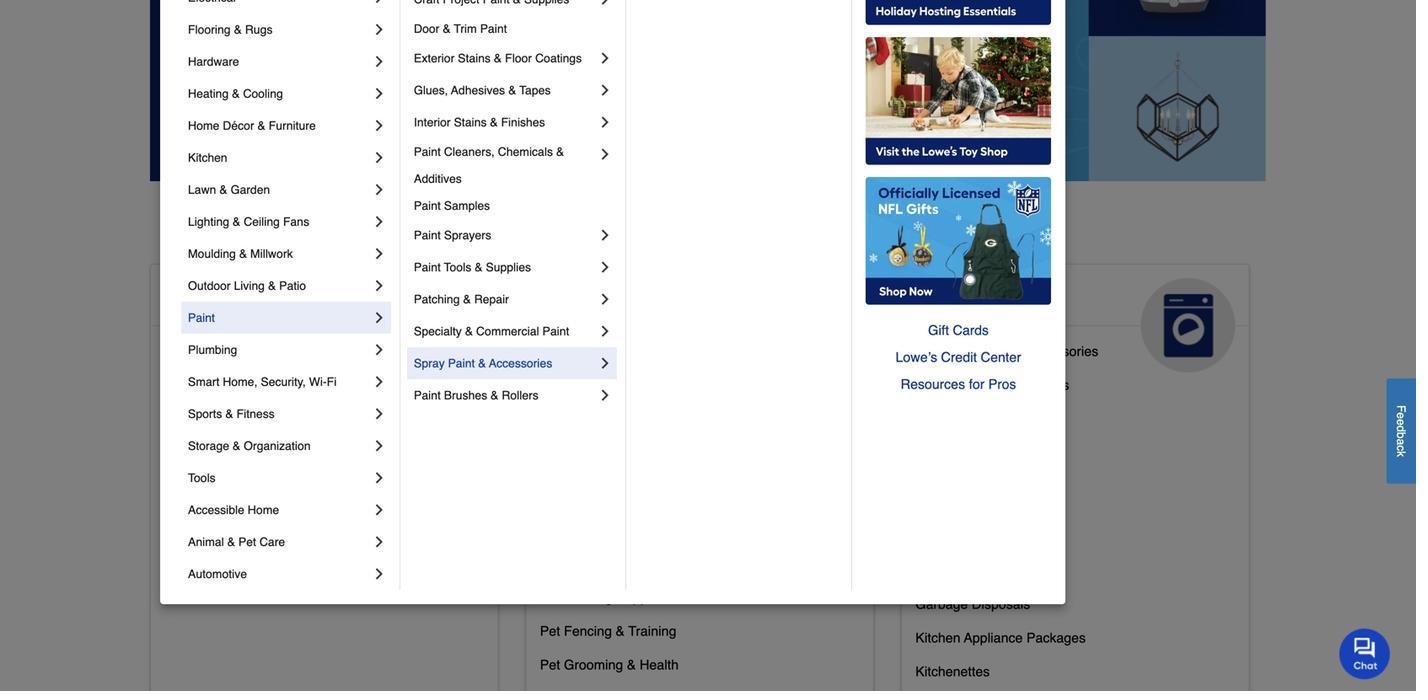 Task type: describe. For each thing, give the bounding box(es) containing it.
1 vertical spatial accessible home
[[188, 503, 279, 517]]

paint for paint cleaners, chemicals & additives
[[414, 145, 441, 158]]

rollers
[[502, 389, 538, 402]]

fi
[[327, 375, 337, 389]]

gates
[[616, 556, 652, 571]]

door & trim paint link
[[414, 15, 614, 42]]

pet clothing & accessories
[[540, 522, 702, 538]]

pet for pet doors & gates
[[540, 556, 560, 571]]

kitchen for kitchen
[[188, 151, 227, 164]]

pet clothing & accessories link
[[540, 518, 702, 552]]

lighting
[[188, 215, 229, 228]]

accessories for spray paint & accessories
[[489, 357, 552, 370]]

& inside "flooring & rugs" link
[[234, 23, 242, 36]]

clothing
[[564, 522, 613, 538]]

resources for pros
[[901, 376, 1016, 392]]

1 horizontal spatial animal & pet care
[[540, 285, 685, 339]]

& inside the wheelchairs & mobility aids link
[[242, 546, 251, 561]]

livestock supplies link
[[540, 367, 652, 400]]

wine
[[990, 377, 1020, 393]]

pros
[[988, 376, 1016, 392]]

paint link
[[188, 302, 371, 334]]

accessible bedroom link
[[164, 373, 287, 407]]

paint tools & supplies link
[[414, 251, 597, 283]]

chevron right image for animal & pet care
[[371, 534, 388, 550]]

paint samples link
[[414, 192, 614, 219]]

wheelchairs
[[164, 546, 239, 561]]

chevron right image for hardware
[[371, 53, 388, 70]]

holiday hosting essentials. image
[[866, 0, 1051, 25]]

home down moulding & millwork link
[[294, 285, 360, 312]]

samples
[[444, 199, 490, 212]]

1 vertical spatial tools
[[188, 471, 216, 485]]

coatings
[[535, 51, 582, 65]]

1 vertical spatial kitchen
[[233, 445, 278, 460]]

paint samples
[[414, 199, 490, 212]]

& inside interior stains & finishes link
[[490, 115, 498, 129]]

tapes
[[519, 83, 551, 97]]

& inside specialty & commercial paint link
[[465, 325, 473, 338]]

& inside injury relief & physical therapy link
[[239, 512, 248, 528]]

exterior stains & floor coatings link
[[414, 42, 597, 74]]

storage & organization
[[188, 439, 311, 453]]

cleaning
[[564, 438, 617, 453]]

garbage disposals link
[[915, 592, 1030, 626]]

clippers,
[[564, 470, 617, 485]]

& inside pet clippers, scissors & brushes
[[676, 470, 685, 485]]

chevron right image for automotive
[[371, 566, 388, 582]]

moulding & millwork
[[188, 247, 293, 260]]

1 vertical spatial care
[[259, 535, 285, 549]]

garbage disposals
[[915, 596, 1030, 612]]

& inside pet fencing & training link
[[616, 623, 625, 639]]

1 horizontal spatial tools
[[444, 260, 471, 274]]

chevron right image for plumbing
[[371, 341, 388, 358]]

chillers
[[1024, 377, 1069, 393]]

paint for paint tools & supplies
[[414, 260, 441, 274]]

brushes inside pet clippers, scissors & brushes
[[540, 490, 589, 506]]

accessible down moulding in the top left of the page
[[164, 285, 288, 312]]

chevron right image for lighting & ceiling fans
[[371, 213, 388, 230]]

& inside spray paint & accessories link
[[478, 357, 486, 370]]

home décor & furniture
[[188, 119, 316, 132]]

waste
[[634, 438, 671, 453]]

mobility
[[255, 546, 301, 561]]

kitchen appliance packages
[[915, 630, 1086, 646]]

& inside "patching & repair" link
[[463, 292, 471, 306]]

chemicals
[[498, 145, 553, 158]]

glues, adhesives & tapes
[[414, 83, 551, 97]]

chevron right image for specialty & commercial paint
[[597, 323, 614, 340]]

décor
[[223, 119, 254, 132]]

& inside door & trim paint link
[[443, 22, 451, 35]]

beverage
[[915, 377, 973, 393]]

entry
[[233, 411, 264, 426]]

paint cleaners, chemicals & additives link
[[414, 138, 597, 192]]

smart
[[188, 375, 219, 389]]

repair
[[474, 292, 509, 306]]

pet doors & gates link
[[540, 552, 652, 586]]

garden
[[231, 183, 270, 196]]

moulding & millwork link
[[188, 238, 371, 270]]

chevron right image for exterior stains & floor coatings
[[597, 50, 614, 67]]

pet beds, houses, & furniture link
[[540, 400, 722, 434]]

pet feeding supplies
[[540, 590, 668, 605]]

k
[[1395, 451, 1408, 457]]

& inside lighting & ceiling fans link
[[233, 215, 240, 228]]

pet for pet clippers, scissors & brushes
[[540, 470, 560, 485]]

chevron right image for tools
[[371, 469, 388, 486]]

livestock supplies
[[540, 370, 652, 386]]

appliances
[[915, 285, 1041, 312]]

exterior
[[414, 51, 455, 65]]

stains for interior
[[454, 115, 487, 129]]

heating & cooling
[[188, 87, 283, 100]]

& inside moulding & millwork link
[[239, 247, 247, 260]]

chevron right image for home décor & furniture
[[371, 117, 388, 134]]

accessible bathroom link
[[164, 340, 291, 373]]

beverage & wine chillers
[[915, 377, 1069, 393]]

& inside exterior stains & floor coatings link
[[494, 51, 502, 65]]

chevron right image for kitchen
[[371, 149, 388, 166]]

bedroom
[[233, 377, 287, 393]]

houses,
[[602, 404, 652, 420]]

specialty & commercial paint link
[[414, 315, 597, 347]]

animal & pet care image
[[765, 278, 860, 372]]

& inside heating & cooling link
[[232, 87, 240, 100]]

& inside the glues, adhesives & tapes 'link'
[[508, 83, 516, 97]]

chevron right image for moulding & millwork
[[371, 245, 388, 262]]

& inside animal & pet care
[[625, 285, 642, 312]]

supplies down gates
[[616, 590, 668, 605]]

appliance inside kitchen appliance packages link
[[964, 630, 1023, 646]]

lighting & ceiling fans link
[[188, 206, 371, 238]]

accessible home image
[[390, 278, 484, 372]]

finishes
[[501, 115, 545, 129]]

0 horizontal spatial brushes
[[444, 389, 487, 402]]

pet for pet clothing & accessories
[[540, 522, 560, 538]]

& inside pet beds, houses, & furniture link
[[655, 404, 664, 420]]

& inside beverage & wine chillers link
[[977, 377, 986, 393]]

ceiling
[[244, 215, 280, 228]]

center
[[981, 349, 1021, 365]]

lighting & ceiling fans
[[188, 215, 309, 228]]

cleaners,
[[444, 145, 495, 158]]

beds,
[[564, 404, 598, 420]]

accessible for 'accessible kitchen' link
[[164, 445, 229, 460]]

paint for paint
[[188, 311, 215, 325]]

lowe's
[[895, 349, 937, 365]]

& inside the lawn & garden link
[[219, 183, 227, 196]]

paint right commercial in the top of the page
[[542, 325, 569, 338]]

stains for exterior
[[458, 51, 491, 65]]

resources
[[901, 376, 965, 392]]

specialty
[[414, 325, 462, 338]]

pet clippers, scissors & brushes
[[540, 470, 685, 506]]

pet feeding supplies link
[[540, 586, 668, 619]]

adhesives
[[451, 83, 505, 97]]

outdoor living & patio link
[[188, 270, 371, 302]]

paint cleaners, chemicals & additives
[[414, 145, 567, 185]]

livestock
[[540, 370, 596, 386]]

chevron right image for flooring & rugs
[[371, 21, 388, 38]]

& inside pet clothing & accessories link
[[617, 522, 626, 538]]

kitchen appliance packages link
[[915, 626, 1086, 660]]

pet for pet grooming & health
[[540, 657, 560, 673]]

fitness
[[236, 407, 275, 421]]

chevron right image for sports & fitness
[[371, 405, 388, 422]]



Task type: vqa. For each thing, say whether or not it's contained in the screenshot.
'Electrical' within Electrical link
no



Task type: locate. For each thing, give the bounding box(es) containing it.
chevron right image for patching & repair
[[597, 291, 614, 308]]

flooring
[[188, 23, 231, 36]]

care inside animal & pet care
[[540, 312, 592, 339]]

2 e from the top
[[1395, 419, 1408, 426]]

paint right spray
[[448, 357, 475, 370]]

animal inside animal & pet care
[[540, 285, 619, 312]]

1 horizontal spatial animal
[[540, 285, 619, 312]]

chevron right image for paint
[[371, 309, 388, 326]]

accessible bathroom
[[164, 343, 291, 359]]

paint down outdoor
[[188, 311, 215, 325]]

fans
[[283, 215, 309, 228]]

packages
[[1026, 630, 1086, 646]]

pet for pet beds, houses, & furniture
[[540, 404, 560, 420]]

daily assistance
[[164, 478, 263, 494]]

kitchen for kitchen appliance packages
[[915, 630, 960, 646]]

accessories up chillers
[[1026, 343, 1098, 359]]

& inside storage & organization link
[[233, 439, 240, 453]]

pet inside pet clippers, scissors & brushes
[[540, 470, 560, 485]]

sprayers
[[444, 228, 491, 242]]

kitchen down accessible entry & home link
[[233, 445, 278, 460]]

0 vertical spatial animal & pet care
[[540, 285, 685, 339]]

paint inside paint cleaners, chemicals & additives
[[414, 145, 441, 158]]

1 vertical spatial stains
[[454, 115, 487, 129]]

f e e d b a c k
[[1395, 405, 1408, 457]]

0 vertical spatial accessible home
[[164, 285, 360, 312]]

1 vertical spatial appliance
[[964, 630, 1023, 646]]

plumbing
[[188, 343, 237, 357]]

0 horizontal spatial furniture
[[269, 119, 316, 132]]

0 vertical spatial furniture
[[269, 119, 316, 132]]

paint right trim
[[480, 22, 507, 35]]

appliances image
[[1141, 278, 1235, 372]]

2 horizontal spatial accessories
[[1026, 343, 1098, 359]]

0 vertical spatial kitchen
[[188, 151, 227, 164]]

& inside the paint brushes & rollers link
[[491, 389, 498, 402]]

1 horizontal spatial brushes
[[540, 490, 589, 506]]

1 vertical spatial accessible home link
[[188, 494, 371, 526]]

supplies right waste at the bottom left
[[675, 438, 727, 453]]

home down 'heating'
[[188, 119, 219, 132]]

chevron right image
[[597, 0, 614, 8], [371, 53, 388, 70], [597, 82, 614, 99], [371, 85, 388, 102], [371, 117, 388, 134], [597, 146, 614, 163], [371, 149, 388, 166], [597, 227, 614, 244], [371, 245, 388, 262], [597, 259, 614, 276], [371, 277, 388, 294], [371, 341, 388, 358], [371, 373, 388, 390], [371, 437, 388, 454], [371, 469, 388, 486], [371, 502, 388, 518], [371, 534, 388, 550], [371, 566, 388, 582]]

chevron right image for paint brushes & rollers
[[597, 387, 614, 404]]

accessible up smart on the left
[[164, 343, 229, 359]]

home down tools link
[[248, 503, 279, 517]]

spray paint & accessories link
[[414, 347, 597, 379]]

2 horizontal spatial kitchen
[[915, 630, 960, 646]]

door & trim paint
[[414, 22, 507, 35]]

f e e d b a c k button
[[1387, 378, 1416, 484]]

exterior stains & floor coatings
[[414, 51, 582, 65]]

heating & cooling link
[[188, 78, 371, 110]]

accessories
[[1026, 343, 1098, 359], [489, 357, 552, 370], [630, 522, 702, 538]]

pet for pet fencing & training
[[540, 623, 560, 639]]

animal down paint tools & supplies link at left top
[[540, 285, 619, 312]]

home up storage & organization link
[[281, 411, 317, 426]]

accessible down the daily assistance
[[188, 503, 244, 517]]

brushes down clippers,
[[540, 490, 589, 506]]

furniture
[[269, 119, 316, 132], [668, 404, 722, 420]]

accessible up storage
[[164, 411, 229, 426]]

organization
[[244, 439, 311, 453]]

accessible for accessible bedroom link
[[164, 377, 229, 393]]

0 vertical spatial animal & pet care link
[[526, 265, 873, 372]]

gift
[[928, 322, 949, 338]]

kitchen link
[[188, 142, 371, 174]]

care up livestock
[[540, 312, 592, 339]]

hardware link
[[188, 46, 371, 78]]

a
[[1395, 439, 1408, 445]]

& inside pet doors & gates link
[[604, 556, 613, 571]]

0 horizontal spatial animal & pet care link
[[188, 526, 371, 558]]

1 horizontal spatial care
[[540, 312, 592, 339]]

paint down paint samples
[[414, 228, 441, 242]]

kitchenettes
[[915, 664, 990, 679]]

paint for paint samples
[[414, 199, 441, 212]]

disposals
[[972, 596, 1030, 612]]

1 vertical spatial animal & pet care link
[[188, 526, 371, 558]]

appliance down disposals
[[964, 630, 1023, 646]]

stains down trim
[[458, 51, 491, 65]]

security,
[[261, 375, 306, 389]]

& inside paint cleaners, chemicals & additives
[[556, 145, 564, 158]]

0 horizontal spatial accessories
[[489, 357, 552, 370]]

paint for paint sprayers
[[414, 228, 441, 242]]

d
[[1395, 426, 1408, 432]]

0 horizontal spatial animal
[[188, 535, 224, 549]]

chevron right image for storage & organization
[[371, 437, 388, 454]]

trim
[[454, 22, 477, 35]]

& inside paint tools & supplies link
[[475, 260, 483, 274]]

paint down spray
[[414, 389, 441, 402]]

spray
[[414, 357, 445, 370]]

interior stains & finishes link
[[414, 106, 597, 138]]

furniture inside home décor & furniture link
[[269, 119, 316, 132]]

training
[[628, 623, 676, 639]]

for
[[969, 376, 985, 392]]

stains inside interior stains & finishes link
[[454, 115, 487, 129]]

injury
[[164, 512, 197, 528]]

accessible entry & home link
[[164, 407, 317, 441]]

1 horizontal spatial accessories
[[630, 522, 702, 538]]

pet for pet cleaning & waste supplies
[[540, 438, 560, 453]]

0 vertical spatial accessible home link
[[151, 265, 498, 372]]

0 vertical spatial appliance
[[915, 343, 975, 359]]

accessible for accessible bathroom 'link'
[[164, 343, 229, 359]]

doors
[[564, 556, 600, 571]]

e up b
[[1395, 419, 1408, 426]]

paint tools & supplies
[[414, 260, 531, 274]]

1 vertical spatial animal & pet care
[[188, 535, 285, 549]]

accessible for the bottom accessible home link
[[188, 503, 244, 517]]

0 vertical spatial stains
[[458, 51, 491, 65]]

accessible inside 'link'
[[164, 343, 229, 359]]

interior stains & finishes
[[414, 115, 545, 129]]

accessories for appliance parts & accessories
[[1026, 343, 1098, 359]]

sports & fitness link
[[188, 398, 371, 430]]

chevron right image for interior stains & finishes
[[597, 114, 614, 131]]

pet doors & gates
[[540, 556, 652, 571]]

pet grooming & health
[[540, 657, 679, 673]]

paint sprayers
[[414, 228, 491, 242]]

animal
[[540, 285, 619, 312], [188, 535, 224, 549]]

accessible kitchen link
[[164, 441, 278, 474]]

& inside pet cleaning & waste supplies link
[[621, 438, 630, 453]]

paint down 'additives'
[[414, 199, 441, 212]]

interior
[[414, 115, 451, 129]]

paint up 'additives'
[[414, 145, 441, 158]]

e
[[1395, 412, 1408, 419], [1395, 419, 1408, 426]]

paint up the patching on the top left of the page
[[414, 260, 441, 274]]

animal & pet care down relief
[[188, 535, 285, 549]]

& inside the outdoor living & patio 'link'
[[268, 279, 276, 292]]

outdoor
[[188, 279, 231, 292]]

pet beds, houses, & furniture
[[540, 404, 722, 420]]

physical
[[252, 512, 302, 528]]

& inside pet grooming & health link
[[627, 657, 636, 673]]

1 e from the top
[[1395, 412, 1408, 419]]

pet for pet feeding supplies
[[540, 590, 560, 605]]

appliance
[[915, 343, 975, 359], [964, 630, 1023, 646]]

appliance down gift
[[915, 343, 975, 359]]

stains up cleaners,
[[454, 115, 487, 129]]

chevron right image for lawn & garden
[[371, 181, 388, 198]]

animal & pet care
[[540, 285, 685, 339], [188, 535, 285, 549]]

0 horizontal spatial care
[[259, 535, 285, 549]]

accessible home link up mobility
[[188, 494, 371, 526]]

care down physical
[[259, 535, 285, 549]]

parts
[[978, 343, 1010, 359]]

appliance inside 'appliance parts & accessories' link
[[915, 343, 975, 359]]

accessible up the daily assistance
[[164, 445, 229, 460]]

cards
[[953, 322, 989, 338]]

furniture inside pet beds, houses, & furniture link
[[668, 404, 722, 420]]

kitchen down 'garbage'
[[915, 630, 960, 646]]

aids
[[304, 546, 330, 561]]

& inside sports & fitness link
[[225, 407, 233, 421]]

chat invite button image
[[1339, 628, 1391, 679]]

chevron right image for glues, adhesives & tapes
[[597, 82, 614, 99]]

visit the lowe's toy shop. image
[[866, 37, 1051, 165]]

animal & pet care up livestock supplies
[[540, 285, 685, 339]]

appliance parts & accessories
[[915, 343, 1098, 359]]

1 vertical spatial furniture
[[668, 404, 722, 420]]

b
[[1395, 432, 1408, 439]]

accessible for accessible entry & home link
[[164, 411, 229, 426]]

brushes down spray paint & accessories
[[444, 389, 487, 402]]

appliances link
[[902, 265, 1249, 372]]

0 vertical spatial tools
[[444, 260, 471, 274]]

0 vertical spatial animal
[[540, 285, 619, 312]]

credit
[[941, 349, 977, 365]]

1 horizontal spatial animal & pet care link
[[526, 265, 873, 372]]

pet fencing & training
[[540, 623, 676, 639]]

chevron right image for accessible home
[[371, 502, 388, 518]]

sports
[[188, 407, 222, 421]]

0 horizontal spatial animal & pet care
[[188, 535, 285, 549]]

automotive link
[[188, 558, 371, 590]]

stains inside exterior stains & floor coatings link
[[458, 51, 491, 65]]

stains
[[458, 51, 491, 65], [454, 115, 487, 129]]

paint for paint brushes & rollers
[[414, 389, 441, 402]]

kitchen
[[188, 151, 227, 164], [233, 445, 278, 460], [915, 630, 960, 646]]

& inside accessible entry & home link
[[268, 411, 277, 426]]

chevron right image for spray paint & accessories
[[597, 355, 614, 372]]

chevron right image for heating & cooling
[[371, 85, 388, 102]]

door
[[414, 22, 439, 35]]

bathroom
[[233, 343, 291, 359]]

& inside home décor & furniture link
[[257, 119, 265, 132]]

e up d on the right of the page
[[1395, 412, 1408, 419]]

accessible kitchen
[[164, 445, 278, 460]]

chevron right image for paint sprayers
[[597, 227, 614, 244]]

supplies up houses,
[[600, 370, 652, 386]]

furniture down heating & cooling link
[[269, 119, 316, 132]]

lowe's credit center link
[[866, 344, 1051, 371]]

chevron right image
[[371, 0, 388, 6], [371, 21, 388, 38], [597, 50, 614, 67], [597, 114, 614, 131], [371, 181, 388, 198], [371, 213, 388, 230], [597, 291, 614, 308], [371, 309, 388, 326], [597, 323, 614, 340], [597, 355, 614, 372], [597, 387, 614, 404], [371, 405, 388, 422]]

0 vertical spatial brushes
[[444, 389, 487, 402]]

enjoy savings year-round. no matter what you're shopping for, find what you need at a great price. image
[[150, 0, 1266, 181]]

accessible home link up "wi-"
[[151, 265, 498, 372]]

brushes
[[444, 389, 487, 402], [540, 490, 589, 506]]

storage & organization link
[[188, 430, 371, 462]]

glues,
[[414, 83, 448, 97]]

1 vertical spatial brushes
[[540, 490, 589, 506]]

1 horizontal spatial kitchen
[[233, 445, 278, 460]]

living
[[234, 279, 265, 292]]

accessories for pet clothing & accessories
[[630, 522, 702, 538]]

& inside 'appliance parts & accessories' link
[[1014, 343, 1023, 359]]

daily
[[164, 478, 194, 494]]

2 vertical spatial kitchen
[[915, 630, 960, 646]]

wheelchairs & mobility aids link
[[164, 542, 330, 576]]

accessories up gates
[[630, 522, 702, 538]]

1 horizontal spatial furniture
[[668, 404, 722, 420]]

1 vertical spatial animal
[[188, 535, 224, 549]]

accessories up rollers
[[489, 357, 552, 370]]

0 horizontal spatial kitchen
[[188, 151, 227, 164]]

furniture up waste at the bottom left
[[668, 404, 722, 420]]

health
[[640, 657, 679, 673]]

accessible up sports
[[164, 377, 229, 393]]

chevron right image for paint tools & supplies
[[597, 259, 614, 276]]

chevron right image for paint cleaners, chemicals & additives
[[597, 146, 614, 163]]

lawn & garden
[[188, 183, 270, 196]]

feeding
[[564, 590, 613, 605]]

floor
[[505, 51, 532, 65]]

specialty & commercial paint
[[414, 325, 569, 338]]

0 horizontal spatial tools
[[188, 471, 216, 485]]

chevron right image for outdoor living & patio
[[371, 277, 388, 294]]

injury relief & physical therapy link
[[164, 508, 355, 542]]

0 vertical spatial care
[[540, 312, 592, 339]]

accessible bedroom
[[164, 377, 287, 393]]

daily assistance link
[[164, 474, 263, 508]]

chevron right image for smart home, security, wi-fi
[[371, 373, 388, 390]]

kitchen up lawn
[[188, 151, 227, 164]]

pet cleaning & waste supplies link
[[540, 434, 727, 468]]

animal down relief
[[188, 535, 224, 549]]

officially licensed n f l gifts. shop now. image
[[866, 177, 1051, 305]]

supplies down 'paint sprayers' link
[[486, 260, 531, 274]]



